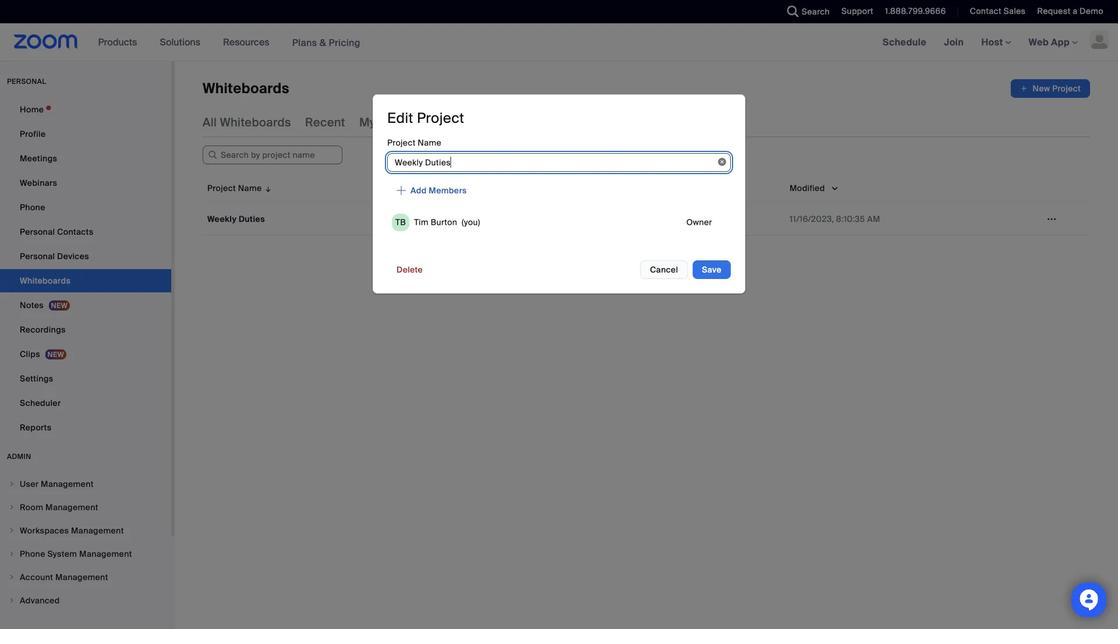 Task type: locate. For each thing, give the bounding box(es) containing it.
application containing project name
[[203, 174, 1091, 235]]

add image
[[1020, 83, 1028, 94]]

phone link
[[0, 196, 171, 219]]

whiteboards for my
[[379, 115, 450, 130]]

recent
[[305, 115, 345, 130]]

clips link
[[0, 343, 171, 366]]

support link
[[833, 0, 877, 23], [842, 6, 874, 17]]

0 horizontal spatial project name
[[207, 183, 262, 193]]

new project button
[[1011, 79, 1091, 98]]

webinars link
[[0, 171, 171, 195]]

save
[[702, 264, 722, 275]]

shared with me
[[464, 115, 551, 130]]

8:10:35
[[837, 214, 866, 224]]

join link
[[936, 23, 973, 61]]

contact sales link up meetings navigation
[[970, 6, 1026, 17]]

pricing
[[329, 36, 361, 49]]

reports
[[20, 422, 52, 433]]

1 vertical spatial personal
[[20, 251, 55, 262]]

personal
[[7, 77, 46, 86]]

tim burton owner element
[[387, 209, 731, 236]]

add
[[411, 185, 427, 196]]

project name
[[387, 137, 442, 148], [207, 183, 262, 193]]

demo
[[1080, 6, 1104, 17]]

join
[[944, 36, 964, 48]]

1 vertical spatial project name
[[207, 183, 262, 193]]

name up duties
[[238, 183, 262, 193]]

notes
[[20, 300, 44, 311]]

project right new
[[1053, 83, 1081, 94]]

scheduler link
[[0, 392, 171, 415]]

tb
[[396, 217, 406, 228]]

phone
[[20, 202, 45, 213]]

11/16/2023, 8:10:35 am
[[790, 214, 881, 224]]

0 vertical spatial project name
[[387, 137, 442, 148]]

1 horizontal spatial project name
[[387, 137, 442, 148]]

webinars
[[20, 177, 57, 188]]

personal devices
[[20, 251, 89, 262]]

home
[[20, 104, 44, 115]]

clips
[[20, 349, 40, 359]]

schedule
[[883, 36, 927, 48]]

request a demo link
[[1029, 0, 1119, 23], [1038, 6, 1104, 17]]

add members
[[411, 185, 467, 196]]

Search text field
[[203, 146, 343, 164]]

admin menu menu
[[0, 473, 171, 613]]

project right edit
[[417, 109, 464, 127]]

personal down personal contacts
[[20, 251, 55, 262]]

contacts
[[57, 226, 93, 237]]

shared
[[464, 115, 505, 130]]

1 vertical spatial name
[[238, 183, 262, 193]]

whiteboards for all
[[220, 115, 291, 130]]

whiteboards up search text box
[[220, 115, 291, 130]]

cancel
[[650, 264, 678, 275]]

name
[[418, 137, 442, 148], [238, 183, 262, 193]]

project inside button
[[1053, 83, 1081, 94]]

my whiteboards
[[359, 115, 450, 130]]

project
[[1053, 83, 1081, 94], [417, 109, 464, 127], [387, 137, 416, 148], [207, 183, 236, 193]]

2 personal from the top
[[20, 251, 55, 262]]

project name up weekly duties
[[207, 183, 262, 193]]

project name down my whiteboards on the top left of the page
[[387, 137, 442, 148]]

11/16/2023,
[[790, 214, 834, 224]]

0 vertical spatial name
[[418, 137, 442, 148]]

my
[[359, 115, 376, 130]]

a
[[1073, 6, 1078, 17]]

reports link
[[0, 416, 171, 439]]

edit
[[387, 109, 414, 127]]

weekly duties
[[207, 214, 265, 224]]

admin
[[7, 452, 31, 461]]

application
[[203, 174, 1091, 235]]

meetings
[[20, 153, 57, 164]]

banner
[[0, 23, 1119, 61]]

plans & pricing link
[[292, 36, 361, 49], [292, 36, 361, 49]]

0 horizontal spatial name
[[238, 183, 262, 193]]

0 vertical spatial personal
[[20, 226, 55, 237]]

request
[[1038, 6, 1071, 17]]

personal
[[20, 226, 55, 237], [20, 251, 55, 262]]

personal down "phone"
[[20, 226, 55, 237]]

project inside application
[[207, 183, 236, 193]]

edit project image
[[1043, 214, 1062, 224]]

1 personal from the top
[[20, 226, 55, 237]]

edit project
[[387, 109, 464, 127]]

project name inside edit project dialog
[[387, 137, 442, 148]]

contact sales link
[[962, 0, 1029, 23], [970, 6, 1026, 17]]

arrow down image
[[262, 181, 273, 195]]

cancel button
[[640, 260, 688, 279]]

weekly
[[207, 214, 237, 224]]

personal inside "link"
[[20, 226, 55, 237]]

notes link
[[0, 294, 171, 317]]

whiteboards right my
[[379, 115, 450, 130]]

edit project dialog
[[373, 94, 746, 294]]

delete
[[397, 264, 423, 275]]

settings link
[[0, 367, 171, 390]]

1 horizontal spatial name
[[418, 137, 442, 148]]

delete button
[[387, 260, 432, 279]]

new
[[1033, 83, 1051, 94]]

personal contacts
[[20, 226, 93, 237]]

devices
[[57, 251, 89, 262]]

meetings navigation
[[874, 23, 1119, 61]]

plans
[[292, 36, 317, 49]]

1.888.799.9666 button
[[877, 0, 949, 23], [885, 6, 946, 17]]

whiteboards up all whiteboards
[[203, 80, 290, 98]]

recordings link
[[0, 318, 171, 341]]

name down edit project
[[418, 137, 442, 148]]

tim burton (you)
[[414, 217, 480, 228]]

whiteboards
[[203, 80, 290, 98], [220, 115, 291, 130], [379, 115, 450, 130]]

name inside application
[[238, 183, 262, 193]]

project up weekly
[[207, 183, 236, 193]]



Task type: describe. For each thing, give the bounding box(es) containing it.
support
[[842, 6, 874, 17]]

banner containing schedule
[[0, 23, 1119, 61]]

e.g. Happy Crew text field
[[387, 153, 731, 172]]

duties
[[239, 214, 265, 224]]

all
[[203, 115, 217, 130]]

personal for personal contacts
[[20, 226, 55, 237]]

all whiteboards
[[203, 115, 291, 130]]

contact sales
[[970, 6, 1026, 17]]

profile
[[20, 128, 46, 139]]

home link
[[0, 98, 171, 121]]

&
[[320, 36, 326, 49]]

project down my whiteboards on the top left of the page
[[387, 137, 416, 148]]

new project
[[1033, 83, 1081, 94]]

me
[[534, 115, 551, 130]]

plans & pricing
[[292, 36, 361, 49]]

with
[[507, 115, 531, 130]]

tabs of all whiteboard page tab list
[[203, 107, 712, 138]]

contact
[[970, 6, 1002, 17]]

zoom logo image
[[14, 34, 78, 49]]

am
[[868, 214, 881, 224]]

members
[[429, 185, 467, 196]]

schedule link
[[874, 23, 936, 61]]

recordings
[[20, 324, 66, 335]]

(you)
[[462, 217, 480, 228]]

sales
[[1004, 6, 1026, 17]]

meetings link
[[0, 147, 171, 170]]

personal menu menu
[[0, 98, 171, 440]]

add members button
[[387, 181, 476, 200]]

contact sales link up join
[[962, 0, 1029, 23]]

personal contacts link
[[0, 220, 171, 244]]

scheduler
[[20, 398, 61, 408]]

request a demo
[[1038, 6, 1104, 17]]

tim
[[414, 217, 429, 228]]

save button
[[693, 260, 731, 279]]

name inside edit project dialog
[[418, 137, 442, 148]]

settings
[[20, 373, 53, 384]]

whiteboards application
[[203, 79, 1091, 98]]

1.888.799.9666
[[885, 6, 946, 17]]

modified
[[790, 183, 825, 193]]

profile link
[[0, 122, 171, 146]]

product information navigation
[[89, 23, 369, 61]]

whiteboards inside application
[[203, 80, 290, 98]]

personal for personal devices
[[20, 251, 55, 262]]

personal devices link
[[0, 245, 171, 268]]

owner
[[687, 217, 713, 228]]

project name inside application
[[207, 183, 262, 193]]

burton
[[431, 217, 458, 228]]



Task type: vqa. For each thing, say whether or not it's contained in the screenshot.
"Admin Menu" menu
yes



